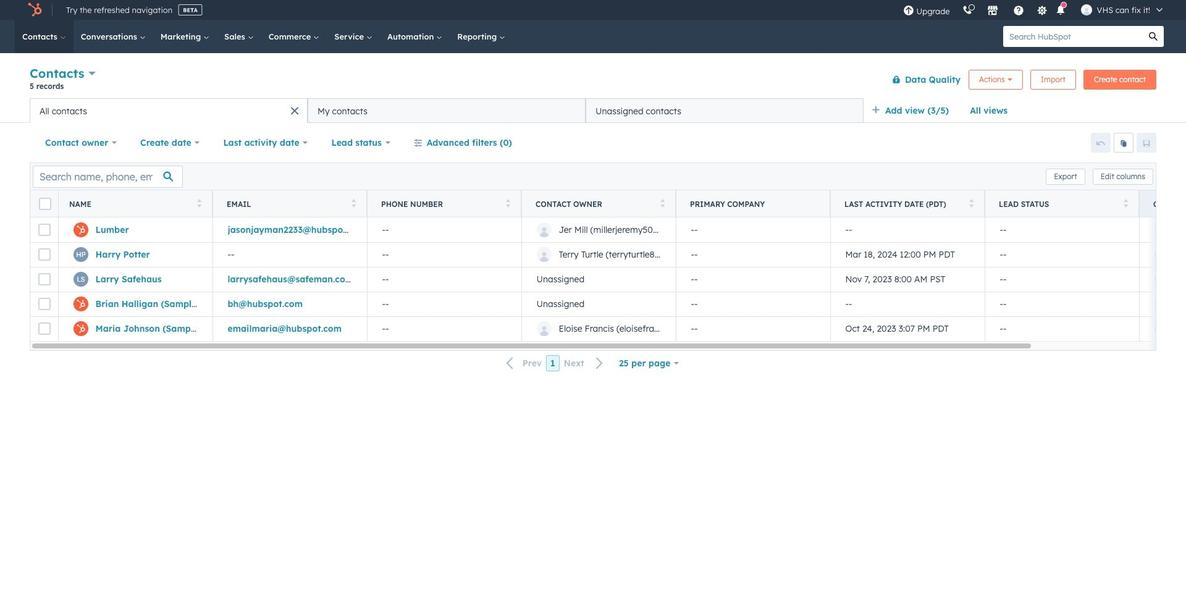 Task type: describe. For each thing, give the bounding box(es) containing it.
3 press to sort. element from the left
[[506, 199, 511, 209]]

pagination navigation
[[499, 355, 611, 372]]

3 press to sort. image from the left
[[506, 199, 511, 207]]

marketplaces image
[[987, 6, 998, 17]]

1 press to sort. element from the left
[[197, 199, 201, 209]]

6 press to sort. element from the left
[[1124, 199, 1129, 209]]

Search HubSpot search field
[[1004, 26, 1143, 47]]



Task type: locate. For each thing, give the bounding box(es) containing it.
menu
[[897, 0, 1172, 20]]

Search name, phone, email addresses, or company search field
[[33, 165, 183, 188]]

4 press to sort. element from the left
[[660, 199, 665, 209]]

1 press to sort. image from the left
[[660, 199, 665, 207]]

2 press to sort. image from the left
[[1124, 199, 1129, 207]]

press to sort. element
[[197, 199, 201, 209], [351, 199, 356, 209], [506, 199, 511, 209], [660, 199, 665, 209], [969, 199, 974, 209], [1124, 199, 1129, 209]]

banner
[[30, 63, 1157, 98]]

press to sort. image
[[197, 199, 201, 207], [351, 199, 356, 207], [506, 199, 511, 207], [969, 199, 974, 207]]

0 horizontal spatial press to sort. image
[[660, 199, 665, 207]]

1 horizontal spatial press to sort. image
[[1124, 199, 1129, 207]]

1 press to sort. image from the left
[[197, 199, 201, 207]]

2 press to sort. image from the left
[[351, 199, 356, 207]]

jer mill image
[[1081, 4, 1092, 15]]

press to sort. image
[[660, 199, 665, 207], [1124, 199, 1129, 207]]

column header
[[676, 190, 831, 218]]

5 press to sort. element from the left
[[969, 199, 974, 209]]

2 press to sort. element from the left
[[351, 199, 356, 209]]

4 press to sort. image from the left
[[969, 199, 974, 207]]



Task type: vqa. For each thing, say whether or not it's contained in the screenshot.
Notification
no



